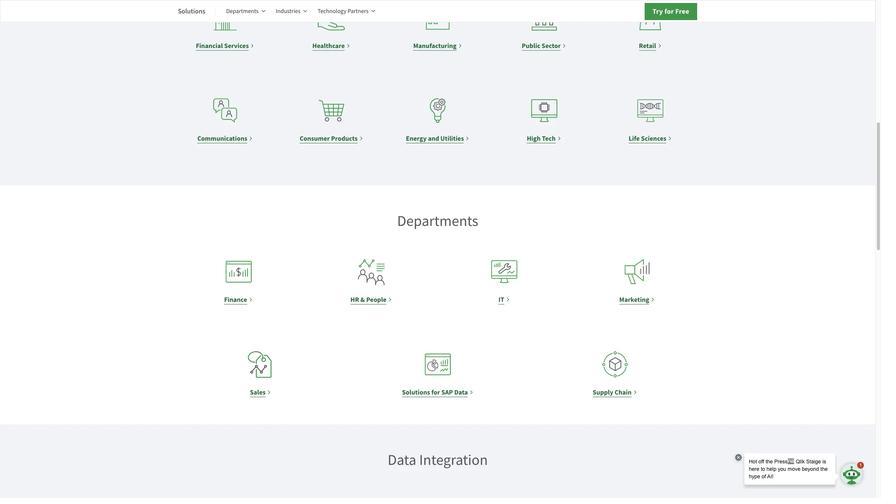 Task type: locate. For each thing, give the bounding box(es) containing it.
supply
[[593, 388, 614, 397]]

1 vertical spatial data
[[388, 451, 417, 470]]

public sector
[[522, 41, 561, 50]]

sales link
[[250, 387, 271, 398]]

sap
[[442, 388, 453, 397]]

0 vertical spatial departments
[[226, 7, 259, 15]]

departments inside solutions menu bar
[[226, 7, 259, 15]]

life
[[629, 134, 640, 143]]

0 vertical spatial for
[[665, 7, 674, 16]]

industries
[[276, 7, 301, 15]]

services
[[224, 41, 249, 50]]

1 horizontal spatial departments
[[397, 212, 479, 231]]

technology
[[318, 7, 347, 15]]

0 horizontal spatial data
[[388, 451, 417, 470]]

and
[[428, 134, 439, 143]]

sales
[[250, 388, 266, 397]]

financial
[[196, 41, 223, 50]]

hr & people
[[351, 295, 387, 304]]

finance
[[224, 295, 247, 304]]

0 horizontal spatial departments
[[226, 7, 259, 15]]

solutions for solutions for sap data
[[402, 388, 430, 397]]

healthcare
[[313, 41, 345, 50]]

utilities
[[441, 134, 464, 143]]

high
[[527, 134, 541, 143]]

solutions
[[178, 7, 205, 15], [402, 388, 430, 397]]

0 horizontal spatial for
[[432, 388, 440, 397]]

public
[[522, 41, 541, 50]]

1 vertical spatial solutions
[[402, 388, 430, 397]]

0 horizontal spatial solutions
[[178, 7, 205, 15]]

industries link
[[276, 2, 307, 20]]

for
[[665, 7, 674, 16], [432, 388, 440, 397]]

manufacturing
[[414, 41, 457, 50]]

healthcare link
[[313, 41, 351, 51]]

1 vertical spatial for
[[432, 388, 440, 397]]

high tech link
[[527, 133, 562, 144]]

free
[[676, 7, 690, 16]]

1 horizontal spatial data
[[455, 388, 468, 397]]

marketing link
[[620, 295, 655, 305]]

for right try
[[665, 7, 674, 16]]

communications
[[197, 134, 247, 143]]

departments
[[226, 7, 259, 15], [397, 212, 479, 231]]

technology partners
[[318, 7, 369, 15]]

data integration
[[388, 451, 488, 470]]

try
[[653, 7, 663, 16]]

solutions inside menu bar
[[178, 7, 205, 15]]

0 vertical spatial solutions
[[178, 7, 205, 15]]

solutions for sap data link
[[402, 387, 474, 398]]

try for free
[[653, 7, 690, 16]]

sciences
[[641, 134, 667, 143]]

for left sap
[[432, 388, 440, 397]]

consumer
[[300, 134, 330, 143]]

data
[[455, 388, 468, 397], [388, 451, 417, 470]]

1 horizontal spatial for
[[665, 7, 674, 16]]

retail link
[[639, 41, 662, 51]]

finance link
[[224, 295, 253, 305]]

energy and utilities link
[[406, 133, 470, 144]]

1 horizontal spatial solutions
[[402, 388, 430, 397]]



Task type: vqa. For each thing, say whether or not it's contained in the screenshot.
Qlik image
no



Task type: describe. For each thing, give the bounding box(es) containing it.
life sciences
[[629, 134, 667, 143]]

departments link
[[226, 2, 266, 20]]

&
[[361, 295, 365, 304]]

it
[[499, 295, 505, 304]]

sector
[[542, 41, 561, 50]]

financial services
[[196, 41, 249, 50]]

tech
[[542, 134, 556, 143]]

supply chain link
[[593, 387, 638, 398]]

marketing
[[620, 295, 650, 304]]

chain
[[615, 388, 632, 397]]

supply chain
[[593, 388, 632, 397]]

it link
[[499, 295, 510, 305]]

1 vertical spatial departments
[[397, 212, 479, 231]]

integration
[[420, 451, 488, 470]]

manufacturing link
[[414, 41, 463, 51]]

0 vertical spatial data
[[455, 388, 468, 397]]

life sciences link
[[629, 133, 672, 144]]

energy
[[406, 134, 427, 143]]

hr
[[351, 295, 359, 304]]

energy and utilities
[[406, 134, 464, 143]]

for for solutions
[[432, 388, 440, 397]]

technology partners link
[[318, 2, 376, 20]]

financial services link
[[196, 41, 255, 51]]

communications link
[[197, 133, 253, 144]]

consumer products link
[[300, 133, 363, 144]]

high tech
[[527, 134, 556, 143]]

for for try
[[665, 7, 674, 16]]

people
[[367, 295, 387, 304]]

solutions for solutions
[[178, 7, 205, 15]]

public sector link
[[522, 41, 567, 51]]

try for free link
[[645, 3, 698, 20]]

products
[[331, 134, 358, 143]]

partners
[[348, 7, 369, 15]]

solutions menu bar
[[178, 2, 386, 20]]

retail
[[639, 41, 657, 50]]

solutions for sap data
[[402, 388, 468, 397]]

consumer products
[[300, 134, 358, 143]]

hr & people link
[[351, 295, 392, 305]]



